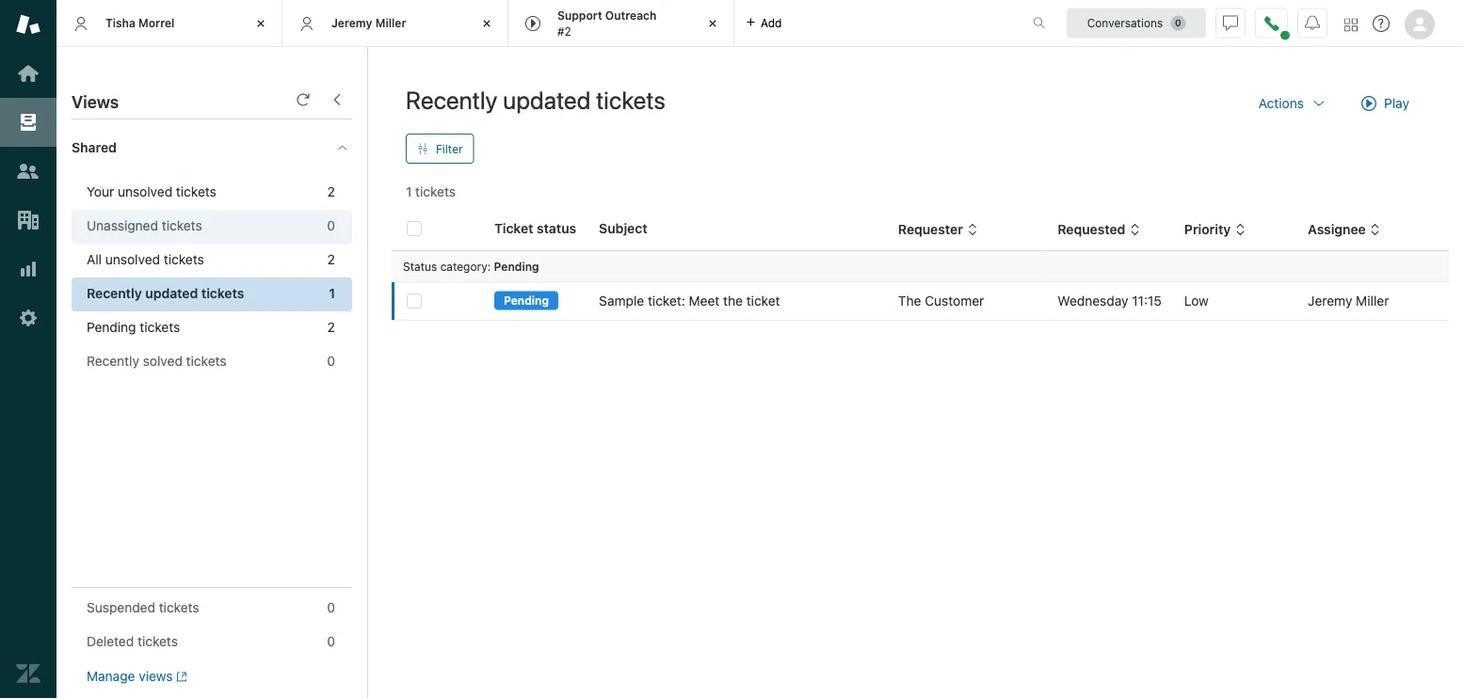Task type: locate. For each thing, give the bounding box(es) containing it.
2 vertical spatial 2
[[328, 320, 335, 335]]

views
[[139, 669, 173, 685]]

unsolved down unassigned
[[105, 252, 160, 268]]

tickets
[[596, 85, 666, 114], [176, 184, 216, 200], [416, 184, 456, 200], [162, 218, 202, 234], [164, 252, 204, 268], [202, 286, 244, 301], [140, 320, 180, 335], [186, 354, 227, 369], [159, 601, 199, 616], [138, 634, 178, 650]]

tab
[[509, 0, 735, 47]]

wednesday 11:15
[[1058, 293, 1162, 309]]

0 horizontal spatial 1
[[329, 286, 335, 301]]

shared button
[[57, 120, 317, 176]]

recently up filter
[[406, 85, 498, 114]]

recently down pending tickets
[[87, 354, 139, 369]]

customers image
[[16, 159, 41, 184]]

2 2 from the top
[[328, 252, 335, 268]]

tickets down shared dropdown button
[[176, 184, 216, 200]]

close image inside the "tisha morrel" tab
[[252, 14, 270, 33]]

jeremy down assignee
[[1309, 293, 1353, 309]]

unsolved up the unassigned tickets
[[118, 184, 173, 200]]

refresh views pane image
[[296, 92, 311, 107]]

organizations image
[[16, 208, 41, 233]]

1 0 from the top
[[327, 218, 335, 234]]

add button
[[735, 0, 794, 46]]

0 for suspended tickets
[[327, 601, 335, 616]]

customer
[[925, 293, 985, 309]]

2 close image from the left
[[478, 14, 496, 33]]

1 vertical spatial recently updated tickets
[[87, 286, 244, 301]]

pending
[[494, 260, 539, 273], [504, 294, 549, 307], [87, 320, 136, 335]]

tisha
[[106, 16, 136, 29]]

ticket status
[[495, 221, 577, 236]]

jeremy miller up collapse views pane image
[[332, 16, 406, 29]]

assignee button
[[1309, 222, 1382, 238]]

tickets up solved
[[140, 320, 180, 335]]

pending down status category: pending
[[504, 294, 549, 307]]

close image
[[252, 14, 270, 33], [478, 14, 496, 33]]

0 for unassigned tickets
[[327, 218, 335, 234]]

0 horizontal spatial jeremy
[[332, 16, 373, 29]]

1 vertical spatial 1
[[329, 286, 335, 301]]

jeremy miller down assignee button
[[1309, 293, 1390, 309]]

0 horizontal spatial miller
[[376, 16, 406, 29]]

miller
[[376, 16, 406, 29], [1357, 293, 1390, 309]]

filter
[[436, 142, 463, 155]]

sample ticket: meet the ticket link
[[599, 292, 781, 311]]

recently up pending tickets
[[87, 286, 142, 301]]

1 for 1 tickets
[[406, 184, 412, 200]]

recently updated tickets
[[406, 85, 666, 114], [87, 286, 244, 301]]

0 vertical spatial pending
[[494, 260, 539, 273]]

recently
[[406, 85, 498, 114], [87, 286, 142, 301], [87, 354, 139, 369]]

views
[[72, 91, 119, 112]]

the customer
[[899, 293, 985, 309]]

support
[[558, 9, 603, 22]]

close image
[[704, 14, 723, 33]]

status
[[537, 221, 577, 236]]

0 vertical spatial 2
[[328, 184, 335, 200]]

filter button
[[406, 134, 474, 164]]

row containing sample ticket: meet the ticket
[[392, 282, 1450, 321]]

support outreach #2
[[558, 9, 657, 38]]

1 2 from the top
[[328, 184, 335, 200]]

manage views link
[[87, 669, 187, 686]]

0 vertical spatial updated
[[503, 85, 591, 114]]

1 horizontal spatial 1
[[406, 184, 412, 200]]

unsolved for your
[[118, 184, 173, 200]]

priority button
[[1185, 222, 1247, 238]]

requested
[[1058, 222, 1126, 238]]

1 vertical spatial 2
[[328, 252, 335, 268]]

admin image
[[16, 306, 41, 331]]

1
[[406, 184, 412, 200], [329, 286, 335, 301]]

1 horizontal spatial jeremy
[[1309, 293, 1353, 309]]

2 0 from the top
[[327, 354, 335, 369]]

deleted tickets
[[87, 634, 178, 650]]

close image inside jeremy miller tab
[[478, 14, 496, 33]]

priority
[[1185, 222, 1232, 238]]

0 horizontal spatial close image
[[252, 14, 270, 33]]

1 horizontal spatial updated
[[503, 85, 591, 114]]

0 vertical spatial 1
[[406, 184, 412, 200]]

jeremy miller
[[332, 16, 406, 29], [1309, 293, 1390, 309]]

2 for pending tickets
[[328, 320, 335, 335]]

play
[[1385, 96, 1410, 111]]

pending tickets
[[87, 320, 180, 335]]

1 horizontal spatial recently updated tickets
[[406, 85, 666, 114]]

unassigned
[[87, 218, 158, 234]]

ticket
[[747, 293, 781, 309]]

1 vertical spatial unsolved
[[105, 252, 160, 268]]

unsolved for all
[[105, 252, 160, 268]]

conversations button
[[1067, 8, 1207, 38]]

ticket
[[495, 221, 534, 236]]

0 for deleted tickets
[[327, 634, 335, 650]]

1 vertical spatial recently
[[87, 286, 142, 301]]

3 0 from the top
[[327, 601, 335, 616]]

updated down the #2
[[503, 85, 591, 114]]

1 vertical spatial jeremy
[[1309, 293, 1353, 309]]

play button
[[1346, 85, 1426, 122]]

tisha morrel
[[106, 16, 175, 29]]

actions button
[[1244, 85, 1342, 122]]

0 vertical spatial jeremy
[[332, 16, 373, 29]]

zendesk support image
[[16, 12, 41, 37]]

1 vertical spatial jeremy miller
[[1309, 293, 1390, 309]]

1 vertical spatial pending
[[504, 294, 549, 307]]

2
[[328, 184, 335, 200], [328, 252, 335, 268], [328, 320, 335, 335]]

0 vertical spatial miller
[[376, 16, 406, 29]]

row
[[392, 282, 1450, 321]]

0 vertical spatial jeremy miller
[[332, 16, 406, 29]]

actions
[[1259, 96, 1305, 111]]

conversations
[[1088, 16, 1164, 30]]

tickets down your unsolved tickets
[[162, 218, 202, 234]]

pending down ticket
[[494, 260, 539, 273]]

updated
[[503, 85, 591, 114], [145, 286, 198, 301]]

2 vertical spatial recently
[[87, 354, 139, 369]]

tickets up views
[[138, 634, 178, 650]]

get started image
[[16, 61, 41, 86]]

4 0 from the top
[[327, 634, 335, 650]]

zendesk products image
[[1345, 18, 1358, 32]]

jeremy
[[332, 16, 373, 29], [1309, 293, 1353, 309]]

tickets right solved
[[186, 354, 227, 369]]

deleted
[[87, 634, 134, 650]]

1 horizontal spatial jeremy miller
[[1309, 293, 1390, 309]]

(opens in a new tab) image
[[173, 672, 187, 683]]

close image for jeremy miller
[[478, 14, 496, 33]]

1 vertical spatial miller
[[1357, 293, 1390, 309]]

tickets up deleted tickets
[[159, 601, 199, 616]]

2 vertical spatial pending
[[87, 320, 136, 335]]

solved
[[143, 354, 183, 369]]

0 horizontal spatial recently updated tickets
[[87, 286, 244, 301]]

pending up recently solved tickets
[[87, 320, 136, 335]]

tickets down filter button on the top of the page
[[416, 184, 456, 200]]

updated down all unsolved tickets
[[145, 286, 198, 301]]

tickets down all unsolved tickets
[[202, 286, 244, 301]]

recently updated tickets down all unsolved tickets
[[87, 286, 244, 301]]

0 vertical spatial recently
[[406, 85, 498, 114]]

requester
[[899, 222, 964, 238]]

1 close image from the left
[[252, 14, 270, 33]]

3 2 from the top
[[328, 320, 335, 335]]

recently updated tickets down the #2
[[406, 85, 666, 114]]

#2
[[558, 24, 572, 38]]

1 horizontal spatial close image
[[478, 14, 496, 33]]

unsolved
[[118, 184, 173, 200], [105, 252, 160, 268]]

0 vertical spatial unsolved
[[118, 184, 173, 200]]

0
[[327, 218, 335, 234], [327, 354, 335, 369], [327, 601, 335, 616], [327, 634, 335, 650]]

collapse views pane image
[[330, 92, 345, 107]]

1 vertical spatial updated
[[145, 286, 198, 301]]

0 horizontal spatial jeremy miller
[[332, 16, 406, 29]]

all
[[87, 252, 102, 268]]

0 vertical spatial recently updated tickets
[[406, 85, 666, 114]]

reporting image
[[16, 257, 41, 282]]

jeremy up collapse views pane image
[[332, 16, 373, 29]]

tabs tab list
[[57, 0, 1014, 47]]



Task type: describe. For each thing, give the bounding box(es) containing it.
2 for all unsolved tickets
[[328, 252, 335, 268]]

manage views
[[87, 669, 173, 685]]

close image for tisha morrel
[[252, 14, 270, 33]]

shared heading
[[57, 120, 367, 176]]

your
[[87, 184, 114, 200]]

suspended
[[87, 601, 155, 616]]

recently solved tickets
[[87, 354, 227, 369]]

0 for recently solved tickets
[[327, 354, 335, 369]]

tab containing support outreach
[[509, 0, 735, 47]]

requester button
[[899, 222, 979, 238]]

the
[[899, 293, 922, 309]]

recently for 0
[[87, 354, 139, 369]]

pending for pending
[[504, 294, 549, 307]]

status category: pending
[[403, 260, 539, 273]]

unassigned tickets
[[87, 218, 202, 234]]

1 horizontal spatial miller
[[1357, 293, 1390, 309]]

outreach
[[606, 9, 657, 22]]

0 horizontal spatial updated
[[145, 286, 198, 301]]

subject
[[599, 221, 648, 236]]

status
[[403, 260, 437, 273]]

get help image
[[1373, 15, 1390, 32]]

wednesday
[[1058, 293, 1129, 309]]

recently for 1
[[87, 286, 142, 301]]

jeremy inside tab
[[332, 16, 373, 29]]

meet
[[689, 293, 720, 309]]

1 for 1
[[329, 286, 335, 301]]

tickets down the unassigned tickets
[[164, 252, 204, 268]]

jeremy miller tab
[[283, 0, 509, 47]]

sample ticket: meet the ticket
[[599, 293, 781, 309]]

jeremy miller inside tab
[[332, 16, 406, 29]]

add
[[761, 16, 782, 30]]

2 for your unsolved tickets
[[328, 184, 335, 200]]

miller inside tab
[[376, 16, 406, 29]]

button displays agent's chat status as invisible. image
[[1224, 16, 1239, 31]]

ticket:
[[648, 293, 686, 309]]

assignee
[[1309, 222, 1367, 238]]

11:15
[[1133, 293, 1162, 309]]

the
[[724, 293, 743, 309]]

shared
[[72, 140, 117, 155]]

jeremy inside row
[[1309, 293, 1353, 309]]

notifications image
[[1306, 16, 1321, 31]]

morrel
[[139, 16, 175, 29]]

category:
[[441, 260, 491, 273]]

sample
[[599, 293, 645, 309]]

zendesk image
[[16, 662, 41, 687]]

main element
[[0, 0, 57, 699]]

all unsolved tickets
[[87, 252, 204, 268]]

low
[[1185, 293, 1209, 309]]

1 tickets
[[406, 184, 456, 200]]

your unsolved tickets
[[87, 184, 216, 200]]

views image
[[16, 110, 41, 135]]

tickets down the support outreach #2
[[596, 85, 666, 114]]

manage
[[87, 669, 135, 685]]

pending for pending tickets
[[87, 320, 136, 335]]

suspended tickets
[[87, 601, 199, 616]]

tisha morrel tab
[[57, 0, 283, 47]]

requested button
[[1058, 222, 1141, 238]]



Task type: vqa. For each thing, say whether or not it's contained in the screenshot.
Knowledge Capture at right bottom
no



